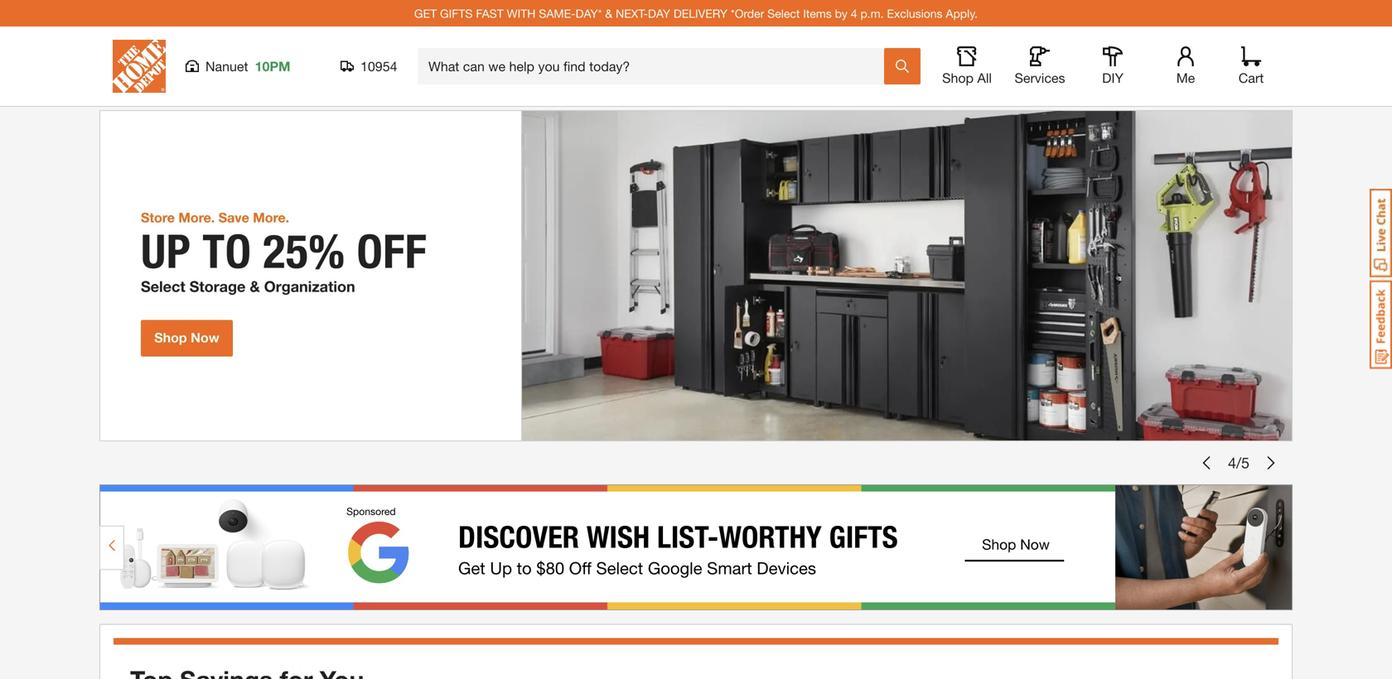 Task type: describe. For each thing, give the bounding box(es) containing it.
&
[[605, 6, 613, 20]]

10954 button
[[341, 58, 398, 75]]

services
[[1015, 70, 1065, 86]]

all
[[977, 70, 992, 86]]

next slide image
[[1265, 457, 1278, 470]]

next-
[[616, 6, 648, 20]]

fast
[[476, 6, 504, 20]]

same-
[[539, 6, 576, 20]]

10954
[[360, 58, 397, 74]]

p.m.
[[861, 6, 884, 20]]

cart link
[[1233, 46, 1270, 86]]

shop all button
[[941, 46, 994, 86]]

previous slide image
[[1200, 457, 1213, 470]]

exclusions
[[887, 6, 943, 20]]

/
[[1236, 454, 1241, 472]]

0 horizontal spatial 4
[[851, 6, 857, 20]]

5
[[1241, 454, 1250, 472]]

me button
[[1159, 46, 1212, 86]]

cart
[[1239, 70, 1264, 86]]

diy button
[[1086, 46, 1139, 86]]

4 / 5
[[1228, 454, 1250, 472]]

delivery
[[674, 6, 728, 20]]

feedback link image
[[1370, 280, 1392, 370]]



Task type: locate. For each thing, give the bounding box(es) containing it.
img for store more. save more. up to 25% off select storage & organization image
[[99, 110, 1293, 442]]

get
[[414, 6, 437, 20]]

*order
[[731, 6, 764, 20]]

4
[[851, 6, 857, 20], [1228, 454, 1236, 472]]

by
[[835, 6, 848, 20]]

gifts
[[440, 6, 473, 20]]

10pm
[[255, 58, 290, 74]]

apply.
[[946, 6, 978, 20]]

select
[[767, 6, 800, 20]]

1 horizontal spatial 4
[[1228, 454, 1236, 472]]

the home depot logo image
[[113, 40, 166, 93]]

What can we help you find today? search field
[[428, 49, 883, 84]]

get gifts fast with same-day* & next-day delivery *order select items by 4 p.m. exclusions apply.
[[414, 6, 978, 20]]

day*
[[576, 6, 602, 20]]

day
[[648, 6, 670, 20]]

me
[[1176, 70, 1195, 86]]

shop all
[[942, 70, 992, 86]]

nanuet 10pm
[[206, 58, 290, 74]]

4 right "by"
[[851, 6, 857, 20]]

0 vertical spatial 4
[[851, 6, 857, 20]]

nanuet
[[206, 58, 248, 74]]

shop
[[942, 70, 974, 86]]

1 vertical spatial 4
[[1228, 454, 1236, 472]]

live chat image
[[1370, 189, 1392, 278]]

4 left "5"
[[1228, 454, 1236, 472]]

diy
[[1102, 70, 1124, 86]]

with
[[507, 6, 536, 20]]

items
[[803, 6, 832, 20]]

services button
[[1013, 46, 1066, 86]]



Task type: vqa. For each thing, say whether or not it's contained in the screenshot.
Services button
yes



